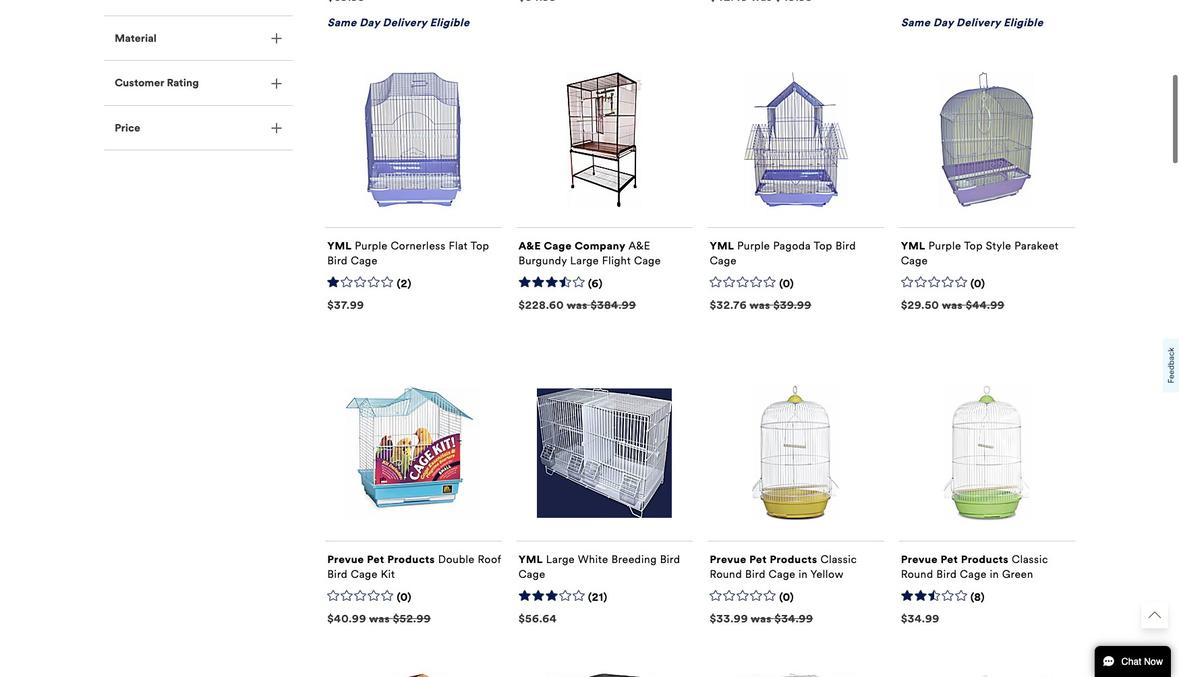 Task type: describe. For each thing, give the bounding box(es) containing it.
cage inside classic round bird cage in yellow
[[769, 567, 796, 580]]

$33.99 was $34.99
[[710, 612, 814, 625]]

cage inside 'large white breeding bird cage'
[[519, 567, 546, 580]]

purple pagoda top bird cage
[[710, 239, 857, 266]]

classic for yellow
[[821, 553, 858, 565]]

in for yellow
[[799, 567, 808, 580]]

parakeet
[[1015, 239, 1060, 252]]

was for $40.99
[[369, 612, 390, 625]]

2 same from the left
[[902, 15, 931, 28]]

styled arrow button link
[[1142, 602, 1169, 629]]

products for $52.99
[[388, 553, 435, 565]]

flat
[[449, 239, 468, 252]]

was for $228.60
[[567, 298, 588, 311]]

3 plus icon 2 image from the top
[[271, 122, 282, 133]]

large white breeding bird cage
[[519, 553, 681, 580]]

cage inside purple pagoda top bird cage
[[710, 254, 737, 266]]

$228.60
[[519, 298, 564, 311]]

breeding
[[612, 553, 657, 565]]

$39.99
[[774, 298, 812, 311]]

yml for large white breeding bird cage
[[519, 553, 543, 565]]

3 pet from the left
[[941, 553, 959, 565]]

cage inside double roof bird cage kit
[[351, 567, 378, 580]]

0 reviews element for $44.99
[[971, 277, 986, 291]]

roof
[[478, 553, 502, 565]]

prevue pet products for $34.99
[[710, 553, 818, 565]]

$32.76
[[710, 298, 747, 311]]

cage inside classic round bird cage in green
[[961, 567, 988, 580]]

1 delivery from the left
[[383, 15, 427, 28]]

2 eligible from the left
[[1004, 15, 1044, 28]]

yellow
[[811, 567, 844, 580]]

prevue for classic round bird cage in yellow
[[710, 553, 747, 565]]

1 plus icon 2 button from the top
[[104, 15, 293, 60]]

top inside purple pagoda top bird cage
[[814, 239, 833, 252]]

$29.50
[[902, 298, 940, 311]]

$44.99
[[966, 298, 1005, 311]]

top inside purple top style parakeet cage
[[965, 239, 984, 252]]

flight
[[603, 254, 631, 266]]

$56.64
[[519, 612, 557, 625]]

2 day from the left
[[934, 15, 954, 28]]

1 $34.99 from the left
[[775, 612, 814, 625]]

large inside a&e burgundy large flight cage
[[571, 254, 599, 266]]

classic for green
[[1013, 553, 1049, 565]]

purple cornerless flat top bird cage
[[328, 239, 490, 266]]

double
[[438, 553, 475, 565]]

cage inside purple top style parakeet cage
[[902, 254, 929, 266]]

bird inside purple pagoda top bird cage
[[836, 239, 857, 252]]

cornerless
[[391, 239, 446, 252]]

2 plus icon 2 image from the top
[[271, 77, 282, 88]]

in for green
[[991, 567, 1000, 580]]

prevue for classic round bird cage in green
[[902, 553, 938, 565]]

$384.99
[[591, 298, 637, 311]]

burgundy
[[519, 254, 567, 266]]

bird inside 'large white breeding bird cage'
[[660, 553, 681, 565]]

0 reviews element for $52.99
[[397, 591, 412, 605]]

yml for purple pagoda top bird cage
[[710, 239, 735, 252]]

2 plus icon 2 button from the top
[[104, 60, 293, 104]]

1 eligible from the left
[[430, 15, 470, 28]]

cage inside a&e burgundy large flight cage
[[634, 254, 661, 266]]

2 $34.99 from the left
[[902, 612, 940, 625]]

$29.50 was $44.99
[[902, 298, 1005, 311]]

2 delivery from the left
[[957, 15, 1001, 28]]

purple for cornerless
[[355, 239, 388, 252]]

company
[[575, 239, 626, 252]]

classic round bird cage in green
[[902, 553, 1049, 580]]



Task type: vqa. For each thing, say whether or not it's contained in the screenshot.


Task type: locate. For each thing, give the bounding box(es) containing it.
plus icon 2 image
[[271, 32, 282, 43], [271, 77, 282, 88], [271, 122, 282, 133]]

1 products from the left
[[388, 553, 435, 565]]

1 horizontal spatial eligible
[[1004, 15, 1044, 28]]

2 top from the left
[[814, 239, 833, 252]]

yml up $29.50
[[902, 239, 926, 252]]

1 horizontal spatial products
[[770, 553, 818, 565]]

purple
[[355, 239, 388, 252], [738, 239, 771, 252], [929, 239, 962, 252]]

in inside classic round bird cage in green
[[991, 567, 1000, 580]]

large inside 'large white breeding bird cage'
[[546, 553, 575, 565]]

1 round from the left
[[710, 567, 743, 580]]

yml
[[328, 239, 352, 252], [710, 239, 735, 252], [902, 239, 926, 252], [519, 553, 543, 565]]

0 horizontal spatial same day delivery eligible link
[[325, 0, 502, 29]]

1 horizontal spatial a&e
[[629, 239, 651, 252]]

2 in from the left
[[991, 567, 1000, 580]]

(0) for $34.99
[[780, 591, 795, 603]]

classic up yellow
[[821, 553, 858, 565]]

in
[[799, 567, 808, 580], [991, 567, 1000, 580]]

0 reviews element for $34.99
[[780, 591, 795, 605]]

a&e up burgundy
[[519, 239, 541, 252]]

3 purple from the left
[[929, 239, 962, 252]]

0 reviews element up $39.99
[[780, 277, 795, 291]]

$228.60 was $384.99
[[519, 298, 637, 311]]

prevue pet products up $33.99 was $34.99
[[710, 553, 818, 565]]

2 vertical spatial plus icon 2 image
[[271, 122, 282, 133]]

was for $32.76
[[750, 298, 771, 311]]

round inside classic round bird cage in yellow
[[710, 567, 743, 580]]

0 horizontal spatial pet
[[367, 553, 385, 565]]

classic
[[821, 553, 858, 565], [1013, 553, 1049, 565]]

cage up '$56.64'
[[519, 567, 546, 580]]

cage up $32.76 in the right of the page
[[710, 254, 737, 266]]

2 same day delivery eligible from the left
[[902, 15, 1044, 28]]

2 prevue pet products from the left
[[710, 553, 818, 565]]

2 horizontal spatial top
[[965, 239, 984, 252]]

prevue pet products up "(8)"
[[902, 553, 1009, 565]]

top right flat on the left top of the page
[[471, 239, 490, 252]]

(0) down classic round bird cage in yellow
[[780, 591, 795, 603]]

large down a&e cage company
[[571, 254, 599, 266]]

0 horizontal spatial eligible
[[430, 15, 470, 28]]

delivery
[[383, 15, 427, 28], [957, 15, 1001, 28]]

was right $29.50
[[943, 298, 964, 311]]

1 prevue from the left
[[328, 553, 364, 565]]

plus icon 2 button
[[104, 15, 293, 60], [104, 60, 293, 104], [104, 105, 293, 149]]

0 reviews element up $44.99
[[971, 277, 986, 291]]

$37.99
[[328, 298, 364, 311]]

products up yellow
[[770, 553, 818, 565]]

cage inside purple cornerless flat top bird cage
[[351, 254, 378, 266]]

1 same day delivery eligible from the left
[[328, 15, 470, 28]]

0 reviews element
[[780, 277, 795, 291], [971, 277, 986, 291], [397, 591, 412, 605], [780, 591, 795, 605]]

1 horizontal spatial top
[[814, 239, 833, 252]]

1 vertical spatial large
[[546, 553, 575, 565]]

products up green
[[962, 553, 1009, 565]]

double roof bird cage kit
[[328, 553, 502, 580]]

cage left kit
[[351, 567, 378, 580]]

prevue
[[328, 553, 364, 565], [710, 553, 747, 565], [902, 553, 938, 565]]

0 reviews element down classic round bird cage in yellow
[[780, 591, 795, 605]]

products
[[388, 553, 435, 565], [770, 553, 818, 565], [962, 553, 1009, 565]]

a&e burgundy large flight cage
[[519, 239, 661, 266]]

classic up green
[[1013, 553, 1049, 565]]

large
[[571, 254, 599, 266], [546, 553, 575, 565]]

purple inside purple top style parakeet cage
[[929, 239, 962, 252]]

(0) for $52.99
[[397, 591, 412, 603]]

was right $32.76 in the right of the page
[[750, 298, 771, 311]]

2 products from the left
[[770, 553, 818, 565]]

bird inside purple cornerless flat top bird cage
[[328, 254, 348, 266]]

0 vertical spatial plus icon 2 button
[[104, 15, 293, 60]]

cage up burgundy
[[544, 239, 572, 252]]

style
[[987, 239, 1012, 252]]

0 horizontal spatial same
[[328, 15, 357, 28]]

bird inside classic round bird cage in yellow
[[746, 567, 766, 580]]

eligible
[[430, 15, 470, 28], [1004, 15, 1044, 28]]

1 top from the left
[[471, 239, 490, 252]]

1 a&e from the left
[[519, 239, 541, 252]]

$40.99
[[328, 612, 367, 625]]

0 vertical spatial plus icon 2 image
[[271, 32, 282, 43]]

1 horizontal spatial prevue pet products
[[710, 553, 818, 565]]

classic inside classic round bird cage in green
[[1013, 553, 1049, 565]]

was for $29.50
[[943, 298, 964, 311]]

0 horizontal spatial purple
[[355, 239, 388, 252]]

(0) up $39.99
[[780, 277, 795, 289]]

yml up $32.76 in the right of the page
[[710, 239, 735, 252]]

day
[[360, 15, 380, 28], [934, 15, 954, 28]]

top left 'style'
[[965, 239, 984, 252]]

3 top from the left
[[965, 239, 984, 252]]

round for classic round bird cage in yellow
[[710, 567, 743, 580]]

$40.99 was $52.99
[[328, 612, 431, 625]]

8 reviews element
[[971, 591, 986, 605]]

bird
[[836, 239, 857, 252], [328, 254, 348, 266], [660, 553, 681, 565], [328, 567, 348, 580], [746, 567, 766, 580], [937, 567, 958, 580]]

1 horizontal spatial $34.99
[[902, 612, 940, 625]]

3 prevue from the left
[[902, 553, 938, 565]]

products up kit
[[388, 553, 435, 565]]

pet for $40.99
[[367, 553, 385, 565]]

top inside purple cornerless flat top bird cage
[[471, 239, 490, 252]]

prevue for double roof bird cage kit
[[328, 553, 364, 565]]

cage up $29.50
[[902, 254, 929, 266]]

1 horizontal spatial in
[[991, 567, 1000, 580]]

(6)
[[588, 277, 603, 289]]

yml for purple top style parakeet cage
[[902, 239, 926, 252]]

1 horizontal spatial pet
[[750, 553, 767, 565]]

in left green
[[991, 567, 1000, 580]]

0 horizontal spatial top
[[471, 239, 490, 252]]

scroll to top image
[[1150, 610, 1162, 622]]

same
[[328, 15, 357, 28], [902, 15, 931, 28]]

cage right flight
[[634, 254, 661, 266]]

a&e inside a&e burgundy large flight cage
[[629, 239, 651, 252]]

2 same day delivery eligible link from the left
[[899, 0, 1076, 29]]

0 vertical spatial large
[[571, 254, 599, 266]]

classic round bird cage in yellow
[[710, 553, 858, 580]]

(0) up $52.99
[[397, 591, 412, 603]]

cage up $37.99
[[351, 254, 378, 266]]

purple for top
[[929, 239, 962, 252]]

pet
[[367, 553, 385, 565], [750, 553, 767, 565], [941, 553, 959, 565]]

$34.99
[[775, 612, 814, 625], [902, 612, 940, 625]]

(0)
[[780, 277, 795, 289], [971, 277, 986, 289], [397, 591, 412, 603], [780, 591, 795, 603]]

1 vertical spatial plus icon 2 button
[[104, 60, 293, 104]]

green
[[1003, 567, 1034, 580]]

2 horizontal spatial prevue pet products
[[902, 553, 1009, 565]]

(0) for $39.99
[[780, 277, 795, 289]]

round
[[710, 567, 743, 580], [902, 567, 934, 580]]

cage
[[544, 239, 572, 252], [351, 254, 378, 266], [634, 254, 661, 266], [710, 254, 737, 266], [902, 254, 929, 266], [351, 567, 378, 580], [519, 567, 546, 580], [769, 567, 796, 580], [961, 567, 988, 580]]

yml for purple cornerless flat top bird cage
[[328, 239, 352, 252]]

0 horizontal spatial a&e
[[519, 239, 541, 252]]

1 same day delivery eligible link from the left
[[325, 0, 502, 29]]

0 reviews element up $52.99
[[397, 591, 412, 605]]

purple left 'style'
[[929, 239, 962, 252]]

2 reviews element
[[397, 277, 412, 291]]

$32.76 was $39.99
[[710, 298, 812, 311]]

0 reviews element for $39.99
[[780, 277, 795, 291]]

yml right the 'roof'
[[519, 553, 543, 565]]

2 prevue from the left
[[710, 553, 747, 565]]

top
[[471, 239, 490, 252], [814, 239, 833, 252], [965, 239, 984, 252]]

a&e cage company
[[519, 239, 626, 252]]

1 horizontal spatial same day delivery eligible link
[[899, 0, 1076, 29]]

$33.99
[[710, 612, 749, 625]]

round inside classic round bird cage in green
[[902, 567, 934, 580]]

2 classic from the left
[[1013, 553, 1049, 565]]

2 horizontal spatial products
[[962, 553, 1009, 565]]

bird inside double roof bird cage kit
[[328, 567, 348, 580]]

1 horizontal spatial delivery
[[957, 15, 1001, 28]]

1 horizontal spatial same day delivery eligible
[[902, 15, 1044, 28]]

1 same from the left
[[328, 15, 357, 28]]

classic inside classic round bird cage in yellow
[[821, 553, 858, 565]]

3 prevue pet products from the left
[[902, 553, 1009, 565]]

purple left the "pagoda"
[[738, 239, 771, 252]]

0 horizontal spatial delivery
[[383, 15, 427, 28]]

top right the "pagoda"
[[814, 239, 833, 252]]

2 horizontal spatial prevue
[[902, 553, 938, 565]]

yml up $37.99
[[328, 239, 352, 252]]

2 a&e from the left
[[629, 239, 651, 252]]

(0) up $44.99
[[971, 277, 986, 289]]

21 reviews element
[[588, 591, 608, 605]]

0 horizontal spatial round
[[710, 567, 743, 580]]

prevue pet products
[[328, 553, 435, 565], [710, 553, 818, 565], [902, 553, 1009, 565]]

(2)
[[397, 277, 412, 289]]

pet for $33.99
[[750, 553, 767, 565]]

same day delivery eligible link
[[325, 0, 502, 29], [899, 0, 1076, 29]]

1 horizontal spatial prevue
[[710, 553, 747, 565]]

1 vertical spatial plus icon 2 image
[[271, 77, 282, 88]]

in left yellow
[[799, 567, 808, 580]]

0 horizontal spatial products
[[388, 553, 435, 565]]

1 classic from the left
[[821, 553, 858, 565]]

purple for pagoda
[[738, 239, 771, 252]]

bird inside classic round bird cage in green
[[937, 567, 958, 580]]

was
[[567, 298, 588, 311], [750, 298, 771, 311], [943, 298, 964, 311], [369, 612, 390, 625], [751, 612, 772, 625]]

1 prevue pet products from the left
[[328, 553, 435, 565]]

in inside classic round bird cage in yellow
[[799, 567, 808, 580]]

1 day from the left
[[360, 15, 380, 28]]

1 horizontal spatial purple
[[738, 239, 771, 252]]

purple inside purple cornerless flat top bird cage
[[355, 239, 388, 252]]

2 vertical spatial plus icon 2 button
[[104, 105, 293, 149]]

a&e up flight
[[629, 239, 651, 252]]

(0) for $44.99
[[971, 277, 986, 289]]

prevue pet products for $52.99
[[328, 553, 435, 565]]

was left $52.99
[[369, 612, 390, 625]]

purple top style parakeet cage
[[902, 239, 1060, 266]]

1 in from the left
[[799, 567, 808, 580]]

purple left cornerless
[[355, 239, 388, 252]]

round for classic round bird cage in green
[[902, 567, 934, 580]]

cage up "(8)"
[[961, 567, 988, 580]]

1 plus icon 2 image from the top
[[271, 32, 282, 43]]

1 horizontal spatial round
[[902, 567, 934, 580]]

0 horizontal spatial prevue pet products
[[328, 553, 435, 565]]

1 purple from the left
[[355, 239, 388, 252]]

a&e for a&e burgundy large flight cage
[[629, 239, 651, 252]]

3 plus icon 2 button from the top
[[104, 105, 293, 149]]

$52.99
[[393, 612, 431, 625]]

was right the $228.60
[[567, 298, 588, 311]]

was right $33.99
[[751, 612, 772, 625]]

0 horizontal spatial day
[[360, 15, 380, 28]]

0 horizontal spatial same day delivery eligible
[[328, 15, 470, 28]]

(8)
[[971, 591, 986, 603]]

0 horizontal spatial classic
[[821, 553, 858, 565]]

same day delivery eligible
[[328, 15, 470, 28], [902, 15, 1044, 28]]

1 horizontal spatial same
[[902, 15, 931, 28]]

3 products from the left
[[962, 553, 1009, 565]]

1 horizontal spatial classic
[[1013, 553, 1049, 565]]

was for $33.99
[[751, 612, 772, 625]]

cage left yellow
[[769, 567, 796, 580]]

0 horizontal spatial prevue
[[328, 553, 364, 565]]

large left white
[[546, 553, 575, 565]]

(21)
[[588, 591, 608, 603]]

a&e for a&e cage company
[[519, 239, 541, 252]]

prevue pet products up kit
[[328, 553, 435, 565]]

purple inside purple pagoda top bird cage
[[738, 239, 771, 252]]

1 pet from the left
[[367, 553, 385, 565]]

6 reviews element
[[588, 277, 603, 291]]

2 horizontal spatial purple
[[929, 239, 962, 252]]

a&e
[[519, 239, 541, 252], [629, 239, 651, 252]]

1 horizontal spatial day
[[934, 15, 954, 28]]

0 horizontal spatial in
[[799, 567, 808, 580]]

2 pet from the left
[[750, 553, 767, 565]]

products for $34.99
[[770, 553, 818, 565]]

0 horizontal spatial $34.99
[[775, 612, 814, 625]]

2 horizontal spatial pet
[[941, 553, 959, 565]]

white
[[578, 553, 609, 565]]

pagoda
[[774, 239, 812, 252]]

kit
[[381, 567, 395, 580]]

2 purple from the left
[[738, 239, 771, 252]]

2 round from the left
[[902, 567, 934, 580]]



